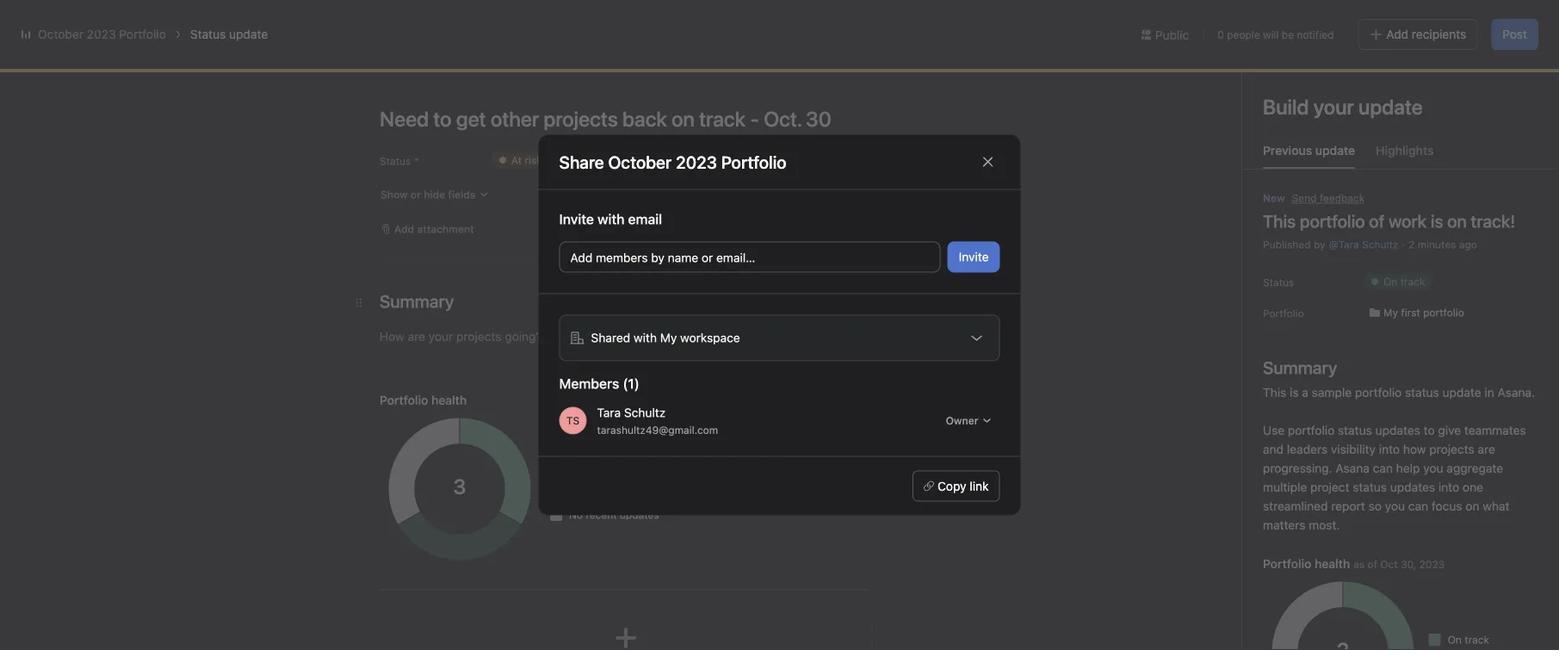 Task type: locate. For each thing, give the bounding box(es) containing it.
portfolio up 'portfolios'
[[119, 27, 166, 41]]

2023 right 30,
[[1420, 558, 1445, 570]]

can
[[1373, 461, 1393, 475], [1408, 499, 1429, 513], [534, 508, 554, 522], [573, 527, 593, 541]]

2 vertical spatial of
[[1368, 558, 1378, 570]]

0 vertical spatial help
[[1396, 461, 1420, 475]]

track inside 1 project on track
[[455, 154, 484, 168]]

0 vertical spatial projects
[[1430, 442, 1475, 456]]

update inside tab list
[[1315, 143, 1355, 158]]

work up ·
[[1389, 211, 1427, 231]]

how
[[1403, 442, 1426, 456], [810, 489, 833, 504]]

this is a sample portfolio status update in asana. down my
[[1263, 385, 1535, 400]]

0 horizontal spatial projects
[[836, 489, 881, 504]]

of right as
[[1368, 558, 1378, 570]]

what's
[[1307, 15, 1341, 27]]

october 2023 portfolio link
[[38, 27, 166, 41]]

1 horizontal spatial portfolio
[[1263, 307, 1304, 319]]

0 vertical spatial progressing.
[[1263, 461, 1333, 475]]

track
[[455, 154, 484, 168], [1401, 276, 1425, 288], [541, 393, 566, 405], [586, 457, 611, 469], [1465, 634, 1490, 646]]

0 vertical spatial give
[[1438, 423, 1461, 437]]

0 horizontal spatial summary
[[403, 423, 478, 444]]

are
[[1478, 442, 1495, 456], [403, 508, 421, 522]]

0 vertical spatial teammates
[[1465, 423, 1526, 437]]

add
[[1422, 15, 1442, 27], [1387, 27, 1409, 41], [570, 251, 593, 265]]

0 vertical spatial work
[[1389, 211, 1427, 231]]

0 horizontal spatial ago
[[566, 350, 584, 363]]

0 vertical spatial summary
[[1263, 357, 1337, 378]]

1 horizontal spatial portfolio health
[[1263, 557, 1350, 571]]

1 horizontal spatial focus
[[1432, 499, 1462, 513]]

1 horizontal spatial ago
[[1459, 238, 1477, 251]]

send
[[1292, 192, 1317, 204]]

1 vertical spatial ago
[[566, 350, 584, 363]]

of up 2 minutes ago
[[510, 306, 525, 327]]

30,
[[1401, 558, 1417, 570]]

0 horizontal spatial teammates
[[605, 489, 667, 504]]

track!
[[611, 306, 656, 327]]

2023 portfolio down status update
[[143, 72, 254, 93]]

0 vertical spatial focus
[[1432, 499, 1462, 513]]

status
[[190, 27, 226, 41], [380, 155, 411, 167], [1263, 276, 1294, 288], [403, 394, 435, 406]]

0 horizontal spatial matters
[[677, 527, 720, 541]]

invite for invite
[[959, 250, 989, 264]]

updates
[[1376, 423, 1421, 437], [1390, 480, 1435, 494], [516, 489, 561, 504], [795, 508, 840, 522], [620, 509, 659, 521]]

post
[[1503, 27, 1527, 41]]

focus
[[1432, 499, 1462, 513], [596, 527, 627, 541]]

0 for 0 projects at risk
[[605, 126, 618, 150]]

0 horizontal spatial and
[[670, 489, 691, 504]]

add inside add members by name or email… 'button'
[[570, 251, 593, 265]]

0 horizontal spatial 0
[[605, 126, 618, 150]]

october
[[38, 27, 83, 41], [76, 72, 139, 93], [608, 152, 672, 172]]

invite button
[[948, 242, 1000, 273]]

days
[[1247, 21, 1270, 33]]

1
[[396, 126, 405, 150]]

matters
[[1263, 518, 1306, 532], [677, 527, 720, 541]]

ago inside new send feedback this portfolio of work is on track! published by @tara schultz · 2 minutes ago
[[1459, 238, 1477, 251]]

multiple
[[1263, 480, 1307, 494], [668, 508, 712, 522]]

1 horizontal spatial this is a sample portfolio status update in asana.
[[1263, 385, 1535, 400]]

report
[[1331, 499, 1365, 513], [496, 527, 530, 541]]

1 horizontal spatial by
[[1077, 423, 1092, 439]]

1 vertical spatial project
[[715, 508, 754, 522]]

0 vertical spatial 2023
[[87, 27, 116, 41]]

this
[[1263, 211, 1296, 231], [403, 306, 436, 327], [1263, 385, 1287, 400], [403, 451, 427, 466]]

1 horizontal spatial asana
[[1336, 461, 1370, 475]]

add inside add recipients button
[[1387, 27, 1409, 41]]

2 down 'this portfolio of work is on track!' link
[[515, 350, 521, 363]]

2023 up 'portfolios'
[[87, 27, 116, 41]]

ago up members (1)
[[566, 350, 584, 363]]

0 horizontal spatial sample
[[452, 451, 492, 466]]

Section title text field
[[380, 289, 454, 313]]

2 horizontal spatial in
[[1485, 385, 1495, 400]]

this portfolio right about
[[1010, 233, 1091, 249]]

invite down about
[[959, 250, 989, 264]]

schultz left ·
[[1362, 238, 1399, 251]]

add left members
[[570, 251, 593, 265]]

1 vertical spatial a
[[442, 451, 449, 466]]

by inside 'button'
[[651, 251, 665, 265]]

october 2023 portfolio
[[76, 72, 254, 93]]

minutes right ·
[[1418, 238, 1456, 251]]

2 horizontal spatial by
[[1314, 238, 1326, 251]]

by for add members by name or email…
[[651, 251, 665, 265]]

0 inside 0 projects at risk
[[605, 126, 618, 150]]

1 vertical spatial this portfolio
[[967, 440, 1049, 457]]

progressing.
[[1263, 461, 1333, 475], [424, 508, 494, 522]]

in
[[1344, 15, 1352, 27], [1485, 385, 1495, 400], [625, 451, 635, 466]]

1 horizontal spatial add
[[1387, 27, 1409, 41]]

by right supported
[[1077, 423, 1092, 439]]

status
[[859, 234, 893, 248], [1405, 385, 1439, 400], [1338, 423, 1372, 437], [545, 451, 580, 466], [1353, 480, 1387, 494], [478, 489, 513, 504], [758, 508, 792, 522]]

of inside portfolio health as of oct 30, 2023
[[1368, 558, 1378, 570]]

teammates
[[1465, 423, 1526, 437], [605, 489, 667, 504]]

so
[[1369, 499, 1382, 513], [533, 527, 546, 541]]

on inside 1 project on track
[[438, 154, 452, 168]]

0 horizontal spatial invite
[[559, 211, 594, 227]]

1 vertical spatial summary
[[403, 423, 478, 444]]

share october 2023 portfolio dialog
[[539, 135, 1021, 515]]

portfolios link
[[76, 52, 129, 71]]

0 horizontal spatial multiple
[[668, 508, 712, 522]]

invite with email
[[559, 211, 662, 227]]

by left '@tara'
[[1314, 238, 1326, 251]]

sample for status
[[452, 451, 492, 466]]

2 horizontal spatial 0
[[1218, 28, 1224, 40]]

share october 2023 portfolio
[[559, 152, 787, 172]]

by left name
[[651, 251, 665, 265]]

1 horizontal spatial help
[[1396, 461, 1420, 475]]

0 vertical spatial sample
[[1312, 385, 1352, 400]]

2023 portfolio
[[143, 72, 254, 93], [676, 152, 787, 172]]

portfolio down published
[[1263, 307, 1304, 319]]

minutes down 'this portfolio of work is on track!' link
[[524, 350, 563, 363]]

owner button
[[938, 409, 1000, 433]]

1 vertical spatial one
[[403, 527, 424, 541]]

1 horizontal spatial teammates
[[1465, 423, 1526, 437]]

0 horizontal spatial give
[[579, 489, 602, 504]]

ago down "on track!"
[[1459, 238, 1477, 251]]

1 vertical spatial leaders
[[694, 489, 735, 504]]

1 vertical spatial portfolio health
[[1263, 557, 1350, 571]]

0 projects at risk
[[605, 126, 688, 168]]

2023
[[87, 27, 116, 41], [1420, 558, 1445, 570]]

what's in my trial? button
[[1299, 9, 1404, 33]]

this is a sample portfolio status update in asana. down the ts on the left
[[403, 451, 676, 466]]

1 horizontal spatial 2023 portfolio
[[676, 152, 787, 172]]

portfolio privacy dialog image
[[970, 331, 984, 345]]

1 vertical spatial streamlined
[[427, 527, 492, 541]]

aggregate
[[1447, 461, 1503, 475], [608, 508, 665, 522]]

1 horizontal spatial use
[[1263, 423, 1285, 437]]

0 horizontal spatial focus
[[596, 527, 627, 541]]

1 vertical spatial of
[[510, 306, 525, 327]]

this is a sample portfolio status update in asana. for status
[[403, 451, 676, 466]]

1 vertical spatial 2
[[515, 350, 521, 363]]

on track
[[1384, 276, 1425, 288], [524, 393, 566, 405], [569, 457, 611, 469], [1448, 634, 1490, 646]]

0 horizontal spatial most.
[[723, 527, 754, 541]]

0 horizontal spatial asana
[[497, 508, 531, 522]]

1 vertical spatial 2023 portfolio
[[676, 152, 787, 172]]

status inside button
[[859, 234, 893, 248]]

1 horizontal spatial and
[[1263, 442, 1284, 456]]

add up "add recipients"
[[1422, 15, 1442, 27]]

0 vertical spatial portfolio health
[[380, 393, 467, 407]]

1 horizontal spatial summary
[[1263, 357, 1337, 378]]

1 vertical spatial what
[[647, 527, 674, 541]]

in for status
[[625, 451, 635, 466]]

and
[[1263, 442, 1284, 456], [670, 489, 691, 504]]

1 vertical spatial october
[[76, 72, 139, 93]]

2023 portfolio right at
[[676, 152, 787, 172]]

this portfolio down the goals
[[967, 440, 1049, 457]]

1 vertical spatial and
[[670, 489, 691, 504]]

notified
[[1297, 28, 1334, 40]]

0 horizontal spatial use portfolio status updates to give teammates and leaders visibility into how projects are progressing. asana can help you aggregate multiple project status updates into one streamlined report so you can focus on what matters most.
[[403, 489, 885, 541]]

add inside add billing info button
[[1422, 15, 1442, 27]]

0 horizontal spatial how
[[810, 489, 833, 504]]

1 horizontal spatial report
[[1331, 499, 1365, 513]]

0 vertical spatial leaders
[[1287, 442, 1328, 456]]

invite
[[559, 211, 594, 227], [959, 250, 989, 264]]

portfolio health as of oct 30, 2023
[[1263, 557, 1445, 571]]

into
[[1379, 442, 1400, 456], [1439, 480, 1460, 494], [786, 489, 807, 504], [843, 508, 864, 522]]

invite left with email
[[559, 211, 594, 227]]

0 for 0 people will be notified
[[1218, 28, 1224, 40]]

schultz up tarashultz49@gmail.com on the bottom
[[624, 406, 666, 420]]

0 horizontal spatial visibility
[[738, 489, 783, 504]]

about this portfolio
[[967, 233, 1091, 249]]

0 horizontal spatial aggregate
[[608, 508, 665, 522]]

previous
[[1263, 143, 1312, 158]]

link
[[970, 479, 989, 493]]

1 horizontal spatial in
[[1344, 15, 1352, 27]]

1 vertical spatial invite
[[959, 250, 989, 264]]

will
[[1263, 28, 1279, 40]]

update
[[229, 27, 268, 41], [1315, 143, 1355, 158], [1443, 385, 1482, 400], [583, 451, 622, 466]]

summary for status
[[403, 423, 478, 444]]

1 vertical spatial help
[[557, 508, 581, 522]]

1 horizontal spatial one
[[1463, 480, 1483, 494]]

use
[[1263, 423, 1285, 437], [403, 489, 425, 504]]

work inside new send feedback this portfolio of work is on track! published by @tara schultz · 2 minutes ago
[[1389, 211, 1427, 231]]

send feedback link
[[1292, 190, 1365, 206]]

of up @tara schultz link
[[1369, 211, 1385, 231]]

tab list containing previous update
[[1242, 141, 1559, 170]]

2 right ·
[[1409, 238, 1415, 251]]

schultz inside tara schultz tarashultz49@gmail.com
[[624, 406, 666, 420]]

1 vertical spatial use
[[403, 489, 425, 504]]

0 vertical spatial streamlined
[[1263, 499, 1328, 513]]

status update
[[190, 27, 268, 41]]

work up 2 minutes ago
[[529, 306, 567, 327]]

what
[[1483, 499, 1510, 513], [647, 527, 674, 541]]

list box
[[576, 7, 990, 34]]

1 vertical spatial in
[[1485, 385, 1495, 400]]

tab list
[[1242, 141, 1559, 170]]

0 vertical spatial asana.
[[1498, 385, 1535, 400]]

0 horizontal spatial add
[[570, 251, 593, 265]]

is inside new send feedback this portfolio of work is on track! published by @tara schultz · 2 minutes ago
[[1431, 211, 1443, 231]]

by inside goals supported by this portfolio
[[1077, 423, 1092, 439]]

this portfolio
[[1010, 233, 1091, 249], [967, 440, 1049, 457]]

add recipients button
[[1358, 19, 1478, 50]]

1 horizontal spatial 0
[[814, 126, 827, 150]]

this portfolio inside goals supported by this portfolio
[[967, 440, 1049, 457]]

summary for portfolio
[[1263, 357, 1337, 378]]

add report section image
[[612, 624, 640, 650]]

schultz inside new send feedback this portfolio of work is on track! published by @tara schultz · 2 minutes ago
[[1362, 238, 1399, 251]]

add for add billing info
[[1422, 15, 1442, 27]]

1 horizontal spatial project
[[1311, 480, 1350, 494]]

goals
[[967, 423, 1004, 439]]

invite inside button
[[959, 250, 989, 264]]

recent
[[586, 509, 617, 521]]

0 horizontal spatial portfolio health
[[380, 393, 467, 407]]

visibility
[[1331, 442, 1376, 456], [738, 489, 783, 504]]

ago
[[1459, 238, 1477, 251], [566, 350, 584, 363]]

1 horizontal spatial so
[[1369, 499, 1382, 513]]

published
[[1263, 238, 1311, 251]]

this is a sample portfolio status update in asana. for portfolio
[[1263, 385, 1535, 400]]

work
[[1389, 211, 1427, 231], [529, 306, 567, 327]]

portfolio health for portfolio health as of oct 30, 2023
[[1263, 557, 1350, 571]]

0 vertical spatial aggregate
[[1447, 461, 1503, 475]]

1 horizontal spatial progressing.
[[1263, 461, 1333, 475]]

1 horizontal spatial a
[[1302, 385, 1309, 400]]

0 vertical spatial october
[[38, 27, 83, 41]]

update status
[[815, 234, 893, 248]]

add down trial?
[[1387, 27, 1409, 41]]

streamlined
[[1263, 499, 1328, 513], [427, 527, 492, 541]]

portfolio health for portfolio health
[[380, 393, 467, 407]]

1 vertical spatial sample
[[452, 451, 492, 466]]

·
[[1402, 238, 1405, 251]]

what's in my trial?
[[1307, 15, 1396, 27]]

as
[[1354, 558, 1365, 570]]

2 horizontal spatial add
[[1422, 15, 1442, 27]]

at
[[654, 154, 664, 168]]

be
[[1282, 28, 1294, 40]]

october inside share october 2023 portfolio 'dialog'
[[608, 152, 672, 172]]

0
[[1218, 28, 1224, 40], [605, 126, 618, 150], [814, 126, 827, 150]]

portfolio
[[119, 27, 166, 41], [1263, 307, 1304, 319]]

1 horizontal spatial minutes
[[1418, 238, 1456, 251]]

2 vertical spatial in
[[625, 451, 635, 466]]

latest status
[[382, 233, 465, 249]]



Task type: vqa. For each thing, say whether or not it's contained in the screenshot.
New
yes



Task type: describe. For each thing, give the bounding box(es) containing it.
0 for 0
[[814, 126, 827, 150]]

shared
[[591, 331, 630, 345]]

with
[[634, 331, 657, 345]]

tara
[[597, 406, 621, 420]]

1 vertical spatial asana
[[497, 508, 531, 522]]

add recipients
[[1387, 27, 1467, 41]]

oct
[[1380, 558, 1398, 570]]

1 vertical spatial give
[[579, 489, 602, 504]]

share
[[559, 152, 604, 172]]

members
[[596, 251, 648, 265]]

add for add members by name or email…
[[570, 251, 593, 265]]

0 horizontal spatial 2
[[515, 350, 521, 363]]

add members by name or email… button
[[559, 242, 941, 273]]

my workspace
[[660, 331, 740, 345]]

2023 inside portfolio health as of oct 30, 2023
[[1420, 558, 1445, 570]]

1 horizontal spatial matters
[[1263, 518, 1306, 532]]

1 vertical spatial focus
[[596, 527, 627, 541]]

my
[[1384, 307, 1398, 319]]

shared with my workspace
[[591, 331, 740, 345]]

my first portfolio
[[1384, 307, 1464, 319]]

0 vertical spatial report
[[1331, 499, 1365, 513]]

post button
[[1491, 19, 1539, 50]]

19 days left
[[1233, 21, 1289, 33]]

0 horizontal spatial use
[[403, 489, 425, 504]]

this portfolio of work is on track!
[[403, 306, 656, 327]]

supported
[[1007, 423, 1073, 439]]

add billing info
[[1422, 15, 1495, 27]]

ts
[[566, 415, 580, 427]]

0 horizontal spatial streamlined
[[427, 527, 492, 541]]

portfolio inside new send feedback this portfolio of work is on track! published by @tara schultz · 2 minutes ago
[[1300, 211, 1365, 231]]

your update
[[1314, 95, 1423, 119]]

goals supported by this portfolio
[[967, 423, 1092, 457]]

0 horizontal spatial progressing.
[[424, 508, 494, 522]]

copy link button
[[913, 471, 1000, 502]]

*
[[414, 155, 419, 167]]

1 horizontal spatial most.
[[1309, 518, 1340, 532]]

october for october 2023 portfolio
[[38, 27, 83, 41]]

19
[[1233, 21, 1244, 33]]

about
[[967, 233, 1006, 249]]

my
[[1355, 15, 1370, 27]]

portfolios
[[76, 54, 129, 68]]

my first portfolio link
[[1363, 304, 1471, 321]]

0 vertical spatial visibility
[[1331, 442, 1376, 456]]

0 vertical spatial one
[[1463, 480, 1483, 494]]

shared with my workspace option group
[[559, 315, 1000, 361]]

this portfolio of work is on track! link
[[403, 306, 656, 327]]

of for this portfolio of work is on track!
[[510, 306, 525, 327]]

0 vertical spatial use
[[1263, 423, 1285, 437]]

add members by name or email…
[[570, 251, 755, 265]]

1 horizontal spatial streamlined
[[1263, 499, 1328, 513]]

1 horizontal spatial aggregate
[[1447, 461, 1503, 475]]

in for portfolio
[[1485, 385, 1495, 400]]

close this dialog image
[[981, 155, 995, 169]]

october 2023 portfolio
[[38, 27, 166, 41]]

left
[[1273, 21, 1289, 33]]

0 vertical spatial multiple
[[1263, 480, 1307, 494]]

1 horizontal spatial how
[[1403, 442, 1426, 456]]

1 vertical spatial aggregate
[[608, 508, 665, 522]]

a for portfolio
[[1302, 385, 1309, 400]]

by inside new send feedback this portfolio of work is on track! published by @tara schultz · 2 minutes ago
[[1314, 238, 1326, 251]]

0 horizontal spatial so
[[533, 527, 546, 541]]

1 vertical spatial multiple
[[668, 508, 712, 522]]

of inside new send feedback this portfolio of work is on track! published by @tara schultz · 2 minutes ago
[[1369, 211, 1385, 231]]

1 vertical spatial projects
[[836, 489, 881, 504]]

build your update
[[1263, 95, 1423, 119]]

risk
[[668, 154, 688, 168]]

1 horizontal spatial leaders
[[1287, 442, 1328, 456]]

email…
[[716, 251, 755, 265]]

previous update
[[1263, 143, 1355, 158]]

2 minutes ago
[[515, 350, 584, 363]]

0 horizontal spatial to
[[564, 489, 575, 504]]

1 vertical spatial are
[[403, 508, 421, 522]]

0 horizontal spatial project
[[715, 508, 754, 522]]

update
[[815, 234, 856, 248]]

0 vertical spatial 2023 portfolio
[[143, 72, 254, 93]]

public
[[1155, 27, 1189, 42]]

minutes inside new send feedback this portfolio of work is on track! published by @tara schultz · 2 minutes ago
[[1418, 238, 1456, 251]]

copy link image
[[833, 310, 847, 324]]

1 vertical spatial how
[[810, 489, 833, 504]]

new
[[1263, 192, 1285, 204]]

october for october 2023 portfolio
[[76, 72, 139, 93]]

invite for invite with email
[[559, 211, 594, 227]]

project
[[396, 154, 435, 168]]

tara schultz tarashultz49@gmail.com
[[597, 406, 718, 436]]

trial?
[[1373, 15, 1396, 27]]

on track!
[[1447, 211, 1516, 231]]

name
[[668, 251, 698, 265]]

0 likes. click to like this task image
[[802, 310, 816, 324]]

owner
[[946, 415, 979, 427]]

highlights
[[1376, 143, 1434, 158]]

0 vertical spatial asana
[[1336, 461, 1370, 475]]

messages link
[[360, 104, 417, 127]]

messages
[[360, 104, 417, 118]]

1 horizontal spatial give
[[1438, 423, 1461, 437]]

0 vertical spatial and
[[1263, 442, 1284, 456]]

of for portfolio health as of oct 30, 2023
[[1368, 558, 1378, 570]]

recipients
[[1412, 27, 1467, 41]]

1 vertical spatial visibility
[[738, 489, 783, 504]]

a for status
[[442, 451, 449, 466]]

feedback
[[1320, 192, 1365, 204]]

0 vertical spatial to
[[1424, 423, 1435, 437]]

0 vertical spatial project
[[1311, 480, 1350, 494]]

0 horizontal spatial work
[[529, 306, 567, 327]]

@tara schultz link
[[1329, 238, 1399, 251]]

no recent updates
[[569, 509, 659, 521]]

2 inside new send feedback this portfolio of work is on track! published by @tara schultz · 2 minutes ago
[[1409, 238, 1415, 251]]

asana. for portfolio
[[1498, 385, 1535, 400]]

0 horizontal spatial what
[[647, 527, 674, 541]]

members (1)
[[559, 375, 640, 392]]

asana. for status
[[638, 451, 676, 466]]

add for add recipients
[[1387, 27, 1409, 41]]

copy link
[[938, 479, 989, 493]]

1 horizontal spatial are
[[1478, 442, 1495, 456]]

0 vertical spatial what
[[1483, 499, 1510, 513]]

1 vertical spatial report
[[496, 527, 530, 541]]

in inside button
[[1344, 15, 1352, 27]]

0 horizontal spatial minutes
[[524, 350, 563, 363]]

billing
[[1445, 15, 1474, 27]]

update status button
[[804, 225, 904, 256]]

or
[[702, 251, 713, 265]]

0 vertical spatial this portfolio
[[1010, 233, 1091, 249]]

new send feedback this portfolio of work is on track! published by @tara schultz · 2 minutes ago
[[1263, 192, 1516, 251]]

first
[[1401, 307, 1420, 319]]

this inside new send feedback this portfolio of work is on track! published by @tara schultz · 2 minutes ago
[[1263, 211, 1296, 231]]

with email
[[598, 211, 662, 227]]

by for goals supported by this portfolio
[[1077, 423, 1092, 439]]

1 project on track
[[396, 126, 484, 168]]

no
[[569, 509, 583, 521]]

0 horizontal spatial 2023
[[87, 27, 116, 41]]

tarashultz49@gmail.com
[[597, 424, 718, 436]]

1 horizontal spatial use portfolio status updates to give teammates and leaders visibility into how projects are progressing. asana can help you aggregate multiple project status updates into one streamlined report so you can focus on what matters most.
[[1263, 423, 1530, 532]]

0 vertical spatial portfolio
[[119, 27, 166, 41]]

sample for portfolio
[[1312, 385, 1352, 400]]

projects
[[605, 154, 650, 168]]

2023 portfolio inside 'dialog'
[[676, 152, 787, 172]]

0 people will be notified
[[1218, 28, 1334, 40]]

@tara
[[1329, 238, 1359, 251]]

build
[[1263, 95, 1309, 119]]

people
[[1227, 28, 1260, 40]]

Title of update text field
[[380, 100, 896, 138]]



